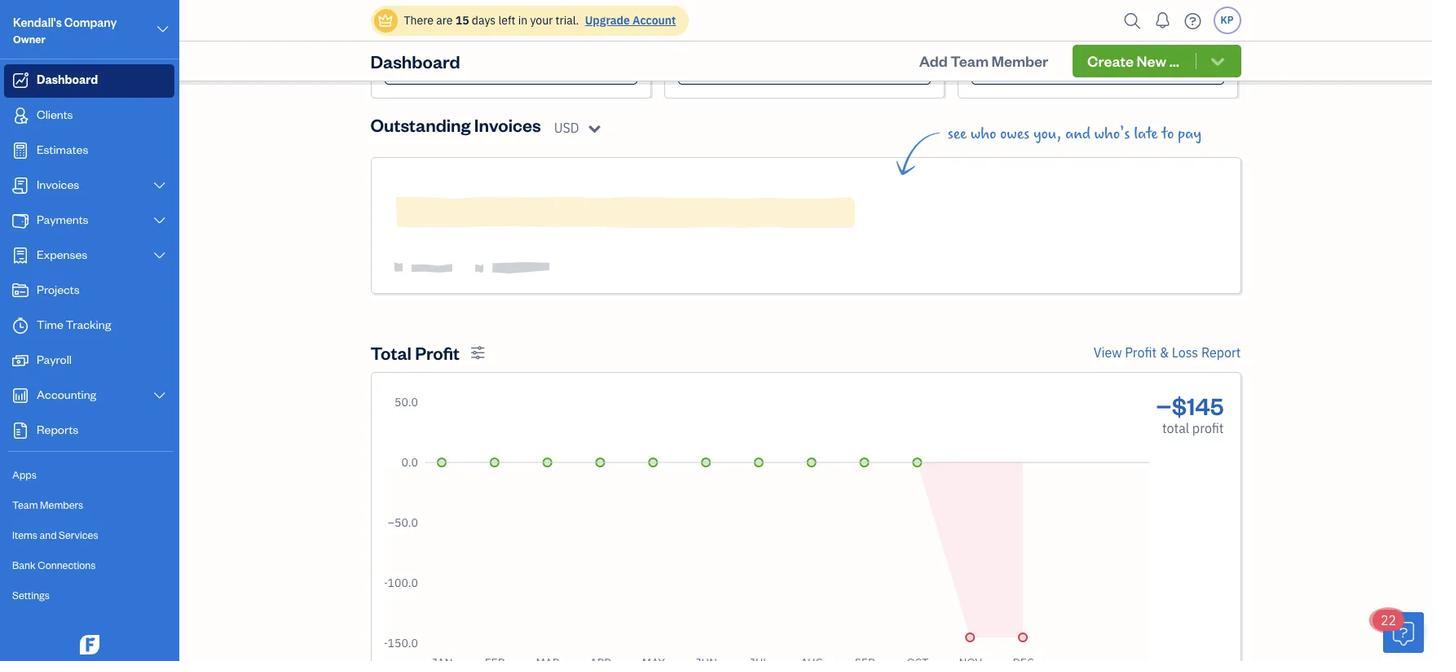 Task type: vqa. For each thing, say whether or not it's contained in the screenshot.
payment image
yes



Task type: locate. For each thing, give the bounding box(es) containing it.
1 vertical spatial chevron large down image
[[152, 214, 167, 227]]

team left member
[[951, 51, 989, 70]]

upgrade account link
[[582, 13, 676, 28]]

your
[[1093, 58, 1124, 77]]

connect your bank link
[[971, 51, 1224, 85]]

1 horizontal spatial and
[[1065, 125, 1091, 143]]

freshbooks image
[[77, 636, 103, 655]]

time tracking link
[[4, 310, 174, 343]]

late
[[1134, 125, 1158, 143]]

chevron large down image for accounting
[[152, 390, 167, 403]]

crown image
[[377, 12, 394, 29]]

profit left &
[[1125, 345, 1157, 361]]

connect
[[1033, 58, 1089, 77]]

pay
[[1178, 125, 1202, 143]]

0 vertical spatial bank
[[1127, 58, 1162, 77]]

items
[[12, 529, 37, 542]]

0 vertical spatial chevron large down image
[[155, 20, 170, 39]]

add a client link
[[384, 51, 637, 85]]

3 chevron large down image from the top
[[152, 390, 167, 403]]

&
[[1160, 345, 1169, 361]]

expense image
[[11, 248, 30, 264]]

dashboard down there on the left top of the page
[[370, 50, 460, 73]]

resource center badge image
[[1383, 613, 1424, 654]]

0 horizontal spatial and
[[39, 529, 57, 542]]

add up see
[[919, 51, 948, 70]]

chevron large down image
[[152, 179, 167, 192], [152, 214, 167, 227], [152, 390, 167, 403]]

0 vertical spatial and
[[1065, 125, 1091, 143]]

1 vertical spatial chevron large down image
[[152, 249, 167, 262]]

owner
[[13, 33, 45, 46]]

add for add team member
[[919, 51, 948, 70]]

invoices down estimates
[[37, 177, 79, 192]]

chevron large down image for payments
[[152, 214, 167, 227]]

1 vertical spatial bank
[[12, 559, 36, 572]]

bank inside connect your bank link
[[1127, 58, 1162, 77]]

expenses link
[[4, 240, 174, 273]]

see who owes you, and who's late to pay
[[948, 125, 1202, 143]]

bank inside bank connections link
[[12, 559, 36, 572]]

15
[[455, 13, 469, 28]]

company
[[64, 15, 117, 30]]

project image
[[11, 283, 30, 299]]

to
[[1162, 125, 1174, 143]]

payment image
[[11, 213, 30, 229]]

team members
[[12, 499, 83, 512]]

add left a
[[469, 58, 497, 77]]

2 vertical spatial chevron large down image
[[152, 390, 167, 403]]

view profit & loss report link
[[1094, 343, 1241, 363]]

payments
[[37, 212, 88, 227]]

profit for total
[[415, 342, 460, 364]]

0 vertical spatial invoices
[[474, 113, 541, 136]]

chevron large down image down invoices link
[[152, 214, 167, 227]]

invoices down add a client link in the left of the page
[[474, 113, 541, 136]]

0 horizontal spatial profit
[[415, 342, 460, 364]]

and right "you,"
[[1065, 125, 1091, 143]]

chevron large down image right company
[[155, 20, 170, 39]]

team inside main 'element'
[[12, 499, 38, 512]]

connections
[[38, 559, 96, 572]]

total
[[370, 342, 412, 364]]

estimates
[[37, 142, 88, 157]]

0 vertical spatial team
[[951, 51, 989, 70]]

chevron large down image
[[155, 20, 170, 39], [152, 249, 167, 262]]

bank down items
[[12, 559, 36, 572]]

settings
[[12, 589, 50, 602]]

invoices link
[[4, 170, 174, 203]]

accounting link
[[4, 380, 174, 413]]

there
[[404, 13, 434, 28]]

1 chevron large down image from the top
[[152, 179, 167, 192]]

0 horizontal spatial team
[[12, 499, 38, 512]]

projects
[[37, 282, 80, 298]]

create
[[1087, 51, 1134, 70]]

dashboard
[[370, 50, 460, 73], [37, 72, 98, 87]]

1 vertical spatial team
[[12, 499, 38, 512]]

1 horizontal spatial team
[[951, 51, 989, 70]]

invoices
[[474, 113, 541, 136], [37, 177, 79, 192]]

dashboard link
[[4, 64, 174, 98]]

chevron large down image down estimates link
[[152, 179, 167, 192]]

2 chevron large down image from the top
[[152, 214, 167, 227]]

chevron large down image down payroll link
[[152, 390, 167, 403]]

account
[[633, 13, 676, 28]]

and
[[1065, 125, 1091, 143], [39, 529, 57, 542]]

1 horizontal spatial profit
[[1125, 345, 1157, 361]]

apps
[[12, 469, 36, 482]]

dashboard up 'clients'
[[37, 72, 98, 87]]

1 horizontal spatial dashboard
[[370, 50, 460, 73]]

chevrondown image
[[1208, 53, 1227, 69]]

payments link
[[4, 205, 174, 238]]

in
[[518, 13, 528, 28]]

chevron large down image down payments "link"
[[152, 249, 167, 262]]

0 horizontal spatial invoices
[[37, 177, 79, 192]]

go to help image
[[1180, 9, 1206, 33]]

add
[[919, 51, 948, 70], [469, 58, 497, 77]]

search image
[[1120, 9, 1146, 33]]

1 vertical spatial and
[[39, 529, 57, 542]]

tracking
[[66, 317, 111, 333]]

add inside add team member button
[[919, 51, 948, 70]]

main element
[[0, 0, 220, 662]]

profit left total profit filters icon
[[415, 342, 460, 364]]

0 vertical spatial chevron large down image
[[152, 179, 167, 192]]

team up items
[[12, 499, 38, 512]]

chevron large down image for invoices
[[152, 179, 167, 192]]

notifications image
[[1150, 4, 1176, 37]]

new
[[1137, 51, 1167, 70]]

add inside add a client link
[[469, 58, 497, 77]]

and right items
[[39, 529, 57, 542]]

services
[[59, 529, 98, 542]]

1 vertical spatial invoices
[[37, 177, 79, 192]]

1 horizontal spatial add
[[919, 51, 948, 70]]

1 horizontal spatial invoices
[[474, 113, 541, 136]]

0 horizontal spatial bank
[[12, 559, 36, 572]]

kp
[[1221, 14, 1234, 26]]

0 horizontal spatial add
[[469, 58, 497, 77]]

−$145 total profit
[[1156, 390, 1224, 437]]

bank
[[1127, 58, 1162, 77], [12, 559, 36, 572]]

chevron large down image inside expenses 'link'
[[152, 249, 167, 262]]

profit
[[415, 342, 460, 364], [1125, 345, 1157, 361]]

1 horizontal spatial bank
[[1127, 58, 1162, 77]]

bank left …
[[1127, 58, 1162, 77]]

0 horizontal spatial dashboard
[[37, 72, 98, 87]]

add for add a client
[[469, 58, 497, 77]]



Task type: describe. For each thing, give the bounding box(es) containing it.
report image
[[11, 423, 30, 439]]

projects link
[[4, 275, 174, 308]]

timer image
[[11, 318, 30, 334]]

reports link
[[4, 415, 174, 448]]

team members link
[[4, 492, 174, 520]]

trial.
[[556, 13, 579, 28]]

member
[[992, 51, 1049, 70]]

invoice image
[[11, 178, 30, 194]]

items and services
[[12, 529, 98, 542]]

left
[[498, 13, 516, 28]]

invoices inside main 'element'
[[37, 177, 79, 192]]

client
[[512, 58, 552, 77]]

usd
[[554, 120, 579, 136]]

add a client
[[469, 58, 552, 77]]

estimate image
[[11, 143, 30, 159]]

items and services link
[[4, 522, 174, 550]]

time tracking
[[37, 317, 111, 333]]

create new … button
[[1073, 45, 1241, 77]]

connect your bank
[[1033, 58, 1162, 77]]

you,
[[1034, 125, 1062, 143]]

settings link
[[4, 582, 174, 611]]

team inside button
[[951, 51, 989, 70]]

total
[[1162, 421, 1189, 437]]

clients link
[[4, 99, 174, 133]]

client image
[[11, 108, 30, 124]]

owes
[[1000, 125, 1030, 143]]

report
[[1201, 345, 1241, 361]]

−$145
[[1156, 390, 1224, 421]]

payroll link
[[4, 345, 174, 378]]

22 button
[[1373, 611, 1424, 654]]

dashboard image
[[11, 73, 30, 89]]

chart image
[[11, 388, 30, 404]]

loss
[[1172, 345, 1198, 361]]

dashboard inside dashboard link
[[37, 72, 98, 87]]

time
[[37, 317, 63, 333]]

are
[[436, 13, 453, 28]]

clients
[[37, 107, 73, 122]]

expenses
[[37, 247, 87, 262]]

view
[[1094, 345, 1122, 361]]

add team member button
[[905, 45, 1063, 77]]

money image
[[11, 353, 30, 369]]

outstanding
[[370, 113, 471, 136]]

payroll
[[37, 352, 72, 368]]

who
[[971, 125, 996, 143]]

reports
[[37, 422, 78, 438]]

kp button
[[1213, 7, 1241, 34]]

total profit
[[370, 342, 460, 364]]

profit
[[1192, 421, 1224, 437]]

view profit & loss report
[[1094, 345, 1241, 361]]

a
[[500, 58, 509, 77]]

create new …
[[1087, 51, 1179, 70]]

add team member
[[919, 51, 1049, 70]]

22
[[1381, 613, 1397, 629]]

and inside main 'element'
[[39, 529, 57, 542]]

there are 15 days left in your trial. upgrade account
[[404, 13, 676, 28]]

outstanding invoices
[[370, 113, 541, 136]]

who's
[[1094, 125, 1130, 143]]

estimates link
[[4, 135, 174, 168]]

kendall's company owner
[[13, 15, 117, 46]]

apps link
[[4, 461, 174, 490]]

profit for view
[[1125, 345, 1157, 361]]

members
[[40, 499, 83, 512]]

days
[[472, 13, 496, 28]]

your
[[530, 13, 553, 28]]

upgrade
[[585, 13, 630, 28]]

total profit filters image
[[470, 345, 485, 360]]

accounting
[[37, 387, 96, 403]]

…
[[1170, 51, 1179, 70]]

kendall's
[[13, 15, 62, 30]]

Currency field
[[554, 118, 609, 138]]

see
[[948, 125, 967, 143]]

bank connections link
[[4, 552, 174, 580]]

bank connections
[[12, 559, 96, 572]]



